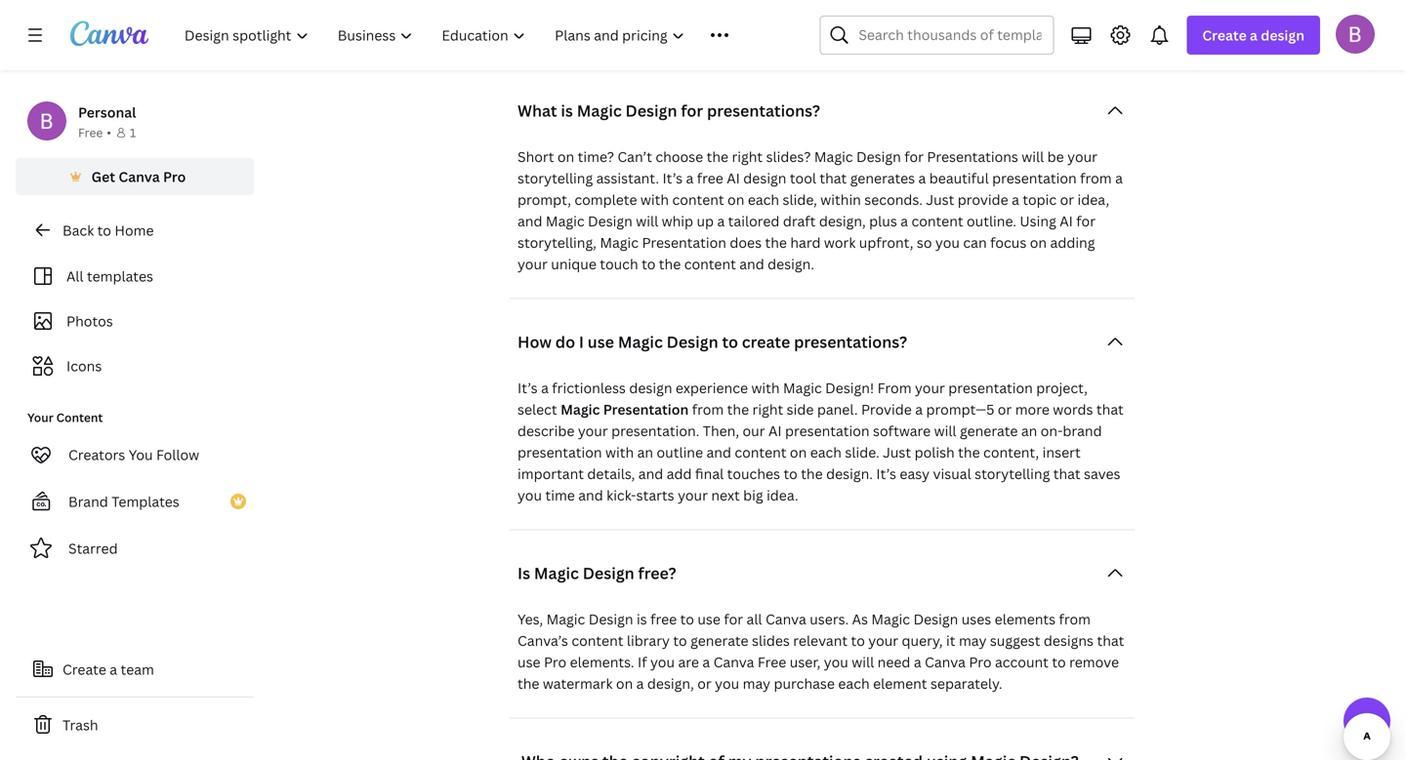 Task type: describe. For each thing, give the bounding box(es) containing it.
icons link
[[27, 348, 242, 385]]

all templates
[[66, 267, 153, 286]]

canva down slides
[[713, 653, 754, 672]]

ai inside from the right side panel. provide a prompt—5 or more words that describe your presentation. then, our ai presentation software will generate an on-brand presentation with an outline and content on each slide. just polish the content, insert important details, and add final touches to the design. it's easy visual storytelling that saves you time and kick-starts your next big idea.
[[768, 422, 782, 440]]

your for your questions, answered
[[624, 17, 696, 60]]

personal
[[78, 103, 136, 122]]

answered
[[869, 17, 1020, 60]]

important
[[517, 465, 584, 483]]

assistant.
[[596, 169, 659, 187]]

brand
[[68, 493, 108, 511]]

you right "if"
[[650, 653, 675, 672]]

create a team button
[[16, 650, 254, 689]]

your for your content
[[27, 410, 53, 426]]

your questions, answered
[[624, 17, 1020, 60]]

on up tailored
[[727, 190, 744, 209]]

back
[[62, 221, 94, 240]]

will left be
[[1022, 147, 1044, 166]]

a inside dropdown button
[[1250, 26, 1258, 44]]

it's a frictionless design experience with magic design! from your presentation project, select
[[517, 379, 1088, 419]]

that inside 'yes, magic design is free to use for all canva users. as magic design uses elements from canva's content library to generate slides relevant to your query, it may suggest designs that use pro elements. if you are a canva free user, you will need a canva pro account to remove the watermark on a design, or you may purchase each element separately.'
[[1097, 632, 1124, 650]]

from inside 'yes, magic design is free to use for all canva users. as magic design uses elements from canva's content library to generate slides relevant to your query, it may suggest designs that use pro elements. if you are a canva free user, you will need a canva pro account to remove the watermark on a design, or you may purchase each element separately.'
[[1059, 610, 1091, 629]]

bob builder image
[[1336, 14, 1375, 53]]

that up brand
[[1096, 400, 1124, 419]]

starred
[[68, 539, 118, 558]]

magic up time? at the top left
[[577, 100, 622, 121]]

storytelling inside from the right side panel. provide a prompt—5 or more words that describe your presentation. then, our ai presentation software will generate an on-brand presentation with an outline and content on each slide. just polish the content, insert important details, and add final touches to the design. it's easy visual storytelling that saves you time and kick-starts your next big idea.
[[975, 465, 1050, 483]]

design!
[[825, 379, 874, 397]]

can
[[963, 233, 987, 252]]

free inside 'yes, magic design is free to use for all canva users. as magic design uses elements from canva's content library to generate slides relevant to your query, it may suggest designs that use pro elements. if you are a canva free user, you will need a canva pro account to remove the watermark on a design, or you may purchase each element separately.'
[[758, 653, 786, 672]]

0 horizontal spatial an
[[637, 443, 653, 462]]

1 horizontal spatial pro
[[544, 653, 567, 672]]

content,
[[983, 443, 1039, 462]]

complete
[[574, 190, 637, 209]]

slides?
[[766, 147, 811, 166]]

your content
[[27, 410, 103, 426]]

provide
[[861, 400, 912, 419]]

so
[[917, 233, 932, 252]]

you left purchase
[[715, 675, 739, 693]]

to inside from the right side panel. provide a prompt—5 or more words that describe your presentation. then, our ai presentation software will generate an on-brand presentation with an outline and content on each slide. just polish the content, insert important details, and add final touches to the design. it's easy visual storytelling that saves you time and kick-starts your next big idea.
[[784, 465, 797, 483]]

beautiful
[[929, 169, 989, 187]]

magic right i
[[618, 331, 663, 352]]

tailored
[[728, 212, 780, 230]]

create for create a design
[[1202, 26, 1247, 44]]

experience
[[676, 379, 748, 397]]

element
[[873, 675, 927, 693]]

your down add
[[678, 486, 708, 505]]

or inside 'yes, magic design is free to use for all canva users. as magic design uses elements from canva's content library to generate slides relevant to your query, it may suggest designs that use pro elements. if you are a canva free user, you will need a canva pro account to remove the watermark on a design, or you may purchase each element separately.'
[[697, 675, 711, 693]]

each inside short on time? can't choose the right slides? magic design for presentations will be your storytelling assistant. it's a free ai design tool that generates a beautiful presentation from a prompt, complete with content on each slide, within seconds. just provide a topic or idea, and magic design will whip up a tailored draft design, plus a content outline. using ai for storytelling, magic presentation does the hard work upfront, so you can focus on adding your unique touch to the content and design.
[[748, 190, 779, 209]]

create a design button
[[1187, 16, 1320, 55]]

presentation inside short on time? can't choose the right slides? magic design for presentations will be your storytelling assistant. it's a free ai design tool that generates a beautiful presentation from a prompt, complete with content on each slide, within seconds. just provide a topic or idea, and magic design will whip up a tailored draft design, plus a content outline. using ai for storytelling, magic presentation does the hard work upfront, so you can focus on adding your unique touch to the content and design.
[[992, 169, 1077, 187]]

from inside short on time? can't choose the right slides? magic design for presentations will be your storytelling assistant. it's a free ai design tool that generates a beautiful presentation from a prompt, complete with content on each slide, within seconds. just provide a topic or idea, and magic design will whip up a tailored draft design, plus a content outline. using ai for storytelling, magic presentation does the hard work upfront, so you can focus on adding your unique touch to the content and design.
[[1080, 169, 1112, 187]]

just inside from the right side panel. provide a prompt—5 or more words that describe your presentation. then, our ai presentation software will generate an on-brand presentation with an outline and content on each slide. just polish the content, insert important details, and add final touches to the design. it's easy visual storytelling that saves you time and kick-starts your next big idea.
[[883, 443, 911, 462]]

magic up canva's
[[546, 610, 585, 629]]

describe
[[517, 422, 574, 440]]

add
[[667, 465, 692, 483]]

insert
[[1042, 443, 1081, 462]]

get canva pro button
[[16, 158, 254, 195]]

just inside short on time? can't choose the right slides? magic design for presentations will be your storytelling assistant. it's a free ai design tool that generates a beautiful presentation from a prompt, complete with content on each slide, within seconds. just provide a topic or idea, and magic design will whip up a tailored draft design, plus a content outline. using ai for storytelling, magic presentation does the hard work upfront, so you can focus on adding your unique touch to the content and design.
[[926, 190, 954, 209]]

free inside short on time? can't choose the right slides? magic design for presentations will be your storytelling assistant. it's a free ai design tool that generates a beautiful presentation from a prompt, complete with content on each slide, within seconds. just provide a topic or idea, and magic design will whip up a tailored draft design, plus a content outline. using ai for storytelling, magic presentation does the hard work upfront, so you can focus on adding your unique touch to the content and design.
[[697, 169, 723, 187]]

brand
[[1063, 422, 1102, 440]]

is inside 'yes, magic design is free to use for all canva users. as magic design uses elements from canva's content library to generate slides relevant to your query, it may suggest designs that use pro elements. if you are a canva free user, you will need a canva pro account to remove the watermark on a design, or you may purchase each element separately.'
[[637, 610, 647, 629]]

how do i use magic design to create presentations?
[[517, 331, 907, 352]]

templates
[[87, 267, 153, 286]]

what
[[517, 100, 557, 121]]

and down the then,
[[706, 443, 731, 462]]

content up up
[[672, 190, 724, 209]]

all
[[746, 610, 762, 629]]

on inside 'yes, magic design is free to use for all canva users. as magic design uses elements from canva's content library to generate slides relevant to your query, it may suggest designs that use pro elements. if you are a canva free user, you will need a canva pro account to remove the watermark on a design, or you may purchase each element separately.'
[[616, 675, 633, 693]]

•
[[107, 124, 111, 141]]

or inside short on time? can't choose the right slides? magic design for presentations will be your storytelling assistant. it's a free ai design tool that generates a beautiful presentation from a prompt, complete with content on each slide, within seconds. just provide a topic or idea, and magic design will whip up a tailored draft design, plus a content outline. using ai for storytelling, magic presentation does the hard work upfront, so you can focus on adding your unique touch to the content and design.
[[1060, 190, 1074, 209]]

yes,
[[517, 610, 543, 629]]

2 horizontal spatial pro
[[969, 653, 992, 672]]

right inside from the right side panel. provide a prompt—5 or more words that describe your presentation. then, our ai presentation software will generate an on-brand presentation with an outline and content on each slide. just polish the content, insert important details, and add final touches to the design. it's easy visual storytelling that saves you time and kick-starts your next big idea.
[[752, 400, 783, 419]]

how
[[517, 331, 552, 352]]

as
[[852, 610, 868, 629]]

work
[[824, 233, 856, 252]]

design up query,
[[913, 610, 958, 629]]

canva down it
[[925, 653, 966, 672]]

Search search field
[[859, 17, 1041, 54]]

side
[[787, 400, 814, 419]]

the right touches
[[801, 465, 823, 483]]

hard
[[790, 233, 821, 252]]

outline.
[[967, 212, 1016, 230]]

photos
[[66, 312, 113, 331]]

0 horizontal spatial use
[[517, 653, 541, 672]]

design down complete
[[588, 212, 633, 230]]

content inside from the right side panel. provide a prompt—5 or more words that describe your presentation. then, our ai presentation software will generate an on-brand presentation with an outline and content on each slide. just polish the content, insert important details, and add final touches to the design. it's easy visual storytelling that saves you time and kick-starts your next big idea.
[[735, 443, 786, 462]]

create
[[742, 331, 790, 352]]

user,
[[790, 653, 821, 672]]

design inside short on time? can't choose the right slides? magic design for presentations will be your storytelling assistant. it's a free ai design tool that generates a beautiful presentation from a prompt, complete with content on each slide, within seconds. just provide a topic or idea, and magic design will whip up a tailored draft design, plus a content outline. using ai for storytelling, magic presentation does the hard work upfront, so you can focus on adding your unique touch to the content and design.
[[743, 169, 786, 187]]

idea.
[[767, 486, 798, 505]]

content
[[56, 410, 103, 426]]

panel.
[[817, 400, 858, 419]]

creators
[[68, 446, 125, 464]]

it's inside from the right side panel. provide a prompt—5 or more words that describe your presentation. then, our ai presentation software will generate an on-brand presentation with an outline and content on each slide. just polish the content, insert important details, and add final touches to the design. it's easy visual storytelling that saves you time and kick-starts your next big idea.
[[876, 465, 896, 483]]

on inside from the right side panel. provide a prompt—5 or more words that describe your presentation. then, our ai presentation software will generate an on-brand presentation with an outline and content on each slide. just polish the content, insert important details, and add final touches to the design. it's easy visual storytelling that saves you time and kick-starts your next big idea.
[[790, 443, 807, 462]]

the up visual
[[958, 443, 980, 462]]

will left whip
[[636, 212, 658, 230]]

slide,
[[783, 190, 817, 209]]

purchase
[[774, 675, 835, 693]]

remove
[[1069, 653, 1119, 672]]

0 vertical spatial ai
[[727, 169, 740, 187]]

magic inside it's a frictionless design experience with magic design! from your presentation project, select
[[783, 379, 822, 397]]

canva up slides
[[765, 610, 806, 629]]

with inside it's a frictionless design experience with magic design! from your presentation project, select
[[751, 379, 780, 397]]

content inside 'yes, magic design is free to use for all canva users. as magic design uses elements from canva's content library to generate slides relevant to your query, it may suggest designs that use pro elements. if you are a canva free user, you will need a canva pro account to remove the watermark on a design, or you may purchase each element separately.'
[[572, 632, 623, 650]]

team
[[121, 661, 154, 679]]

the up the our
[[727, 400, 749, 419]]

short
[[517, 147, 554, 166]]

1 horizontal spatial may
[[959, 632, 987, 650]]

right inside short on time? can't choose the right slides? magic design for presentations will be your storytelling assistant. it's a free ai design tool that generates a beautiful presentation from a prompt, complete with content on each slide, within seconds. just provide a topic or idea, and magic design will whip up a tailored draft design, plus a content outline. using ai for storytelling, magic presentation does the hard work upfront, so you can focus on adding your unique touch to the content and design.
[[732, 147, 763, 166]]

draft
[[783, 212, 816, 230]]

from the right side panel. provide a prompt—5 or more words that describe your presentation. then, our ai presentation software will generate an on-brand presentation with an outline and content on each slide. just polish the content, insert important details, and add final touches to the design. it's easy visual storytelling that saves you time and kick-starts your next big idea.
[[517, 400, 1124, 505]]

your inside 'yes, magic design is free to use for all canva users. as magic design uses elements from canva's content library to generate slides relevant to your query, it may suggest designs that use pro elements. if you are a canva free user, you will need a canva pro account to remove the watermark on a design, or you may purchase each element separately.'
[[868, 632, 898, 650]]

our
[[743, 422, 765, 440]]

brand templates link
[[16, 482, 254, 521]]

free?
[[638, 563, 676, 584]]

free •
[[78, 124, 111, 141]]

content down the does
[[684, 255, 736, 273]]

for down idea,
[[1076, 212, 1096, 230]]

idea,
[[1077, 190, 1109, 209]]

tool
[[790, 169, 816, 187]]

design up can't on the top left
[[625, 100, 677, 121]]

canva inside button
[[119, 167, 160, 186]]

design. inside short on time? can't choose the right slides? magic design for presentations will be your storytelling assistant. it's a free ai design tool that generates a beautiful presentation from a prompt, complete with content on each slide, within seconds. just provide a topic or idea, and magic design will whip up a tailored draft design, plus a content outline. using ai for storytelling, magic presentation does the hard work upfront, so you can focus on adding your unique touch to the content and design.
[[768, 255, 814, 273]]

magic right is
[[534, 563, 579, 584]]

what is magic design for presentations?
[[517, 100, 820, 121]]

account
[[995, 653, 1049, 672]]

design, inside 'yes, magic design is free to use for all canva users. as magic design uses elements from canva's content library to generate slides relevant to your query, it may suggest designs that use pro elements. if you are a canva free user, you will need a canva pro account to remove the watermark on a design, or you may purchase each element separately.'
[[647, 675, 694, 693]]

on down using
[[1030, 233, 1047, 252]]

magic right as
[[871, 610, 910, 629]]

or inside from the right side panel. provide a prompt—5 or more words that describe your presentation. then, our ai presentation software will generate an on-brand presentation with an outline and content on each slide. just polish the content, insert important details, and add final touches to the design. it's easy visual storytelling that saves you time and kick-starts your next big idea.
[[998, 400, 1012, 419]]

and down "prompt,"
[[517, 212, 542, 230]]

design up generates
[[856, 147, 901, 166]]

storytelling inside short on time? can't choose the right slides? magic design for presentations will be your storytelling assistant. it's a free ai design tool that generates a beautiful presentation from a prompt, complete with content on each slide, within seconds. just provide a topic or idea, and magic design will whip up a tailored draft design, plus a content outline. using ai for storytelling, magic presentation does the hard work upfront, so you can focus on adding your unique touch to the content and design.
[[517, 169, 593, 187]]

prompt—5
[[926, 400, 994, 419]]

for inside what is magic design for presentations? dropdown button
[[681, 100, 703, 121]]

separately.
[[930, 675, 1002, 693]]

do
[[555, 331, 575, 352]]

need
[[877, 653, 910, 672]]



Task type: locate. For each thing, give the bounding box(es) containing it.
to inside short on time? can't choose the right slides? magic design for presentations will be your storytelling assistant. it's a free ai design tool that generates a beautiful presentation from a prompt, complete with content on each slide, within seconds. just provide a topic or idea, and magic design will whip up a tailored draft design, plus a content outline. using ai for storytelling, magic presentation does the hard work upfront, so you can focus on adding your unique touch to the content and design.
[[642, 255, 656, 273]]

pro up separately.
[[969, 653, 992, 672]]

focus
[[990, 233, 1027, 252]]

0 horizontal spatial storytelling
[[517, 169, 593, 187]]

will inside 'yes, magic design is free to use for all canva users. as magic design uses elements from canva's content library to generate slides relevant to your query, it may suggest designs that use pro elements. if you are a canva free user, you will need a canva pro account to remove the watermark on a design, or you may purchase each element separately.'
[[852, 653, 874, 672]]

is inside dropdown button
[[561, 100, 573, 121]]

all templates link
[[27, 258, 242, 295]]

with up the our
[[751, 379, 780, 397]]

get canva pro
[[91, 167, 186, 186]]

0 vertical spatial with
[[640, 190, 669, 209]]

0 vertical spatial free
[[697, 169, 723, 187]]

0 horizontal spatial just
[[883, 443, 911, 462]]

touch
[[600, 255, 638, 273]]

questions,
[[702, 17, 862, 60]]

a inside from the right side panel. provide a prompt—5 or more words that describe your presentation. then, our ai presentation software will generate an on-brand presentation with an outline and content on each slide. just polish the content, insert important details, and add final touches to the design. it's easy visual storytelling that saves you time and kick-starts your next big idea.
[[915, 400, 923, 419]]

starts
[[636, 486, 674, 505]]

choose
[[656, 147, 703, 166]]

get
[[91, 167, 115, 186]]

each left element
[[838, 675, 870, 693]]

design left 'bob builder' image
[[1261, 26, 1304, 44]]

free left the • in the top left of the page
[[78, 124, 103, 141]]

1 vertical spatial create
[[62, 661, 106, 679]]

0 vertical spatial generate
[[960, 422, 1018, 440]]

prompt,
[[517, 190, 571, 209]]

an
[[1021, 422, 1037, 440], [637, 443, 653, 462]]

0 horizontal spatial design
[[629, 379, 672, 397]]

time?
[[578, 147, 614, 166]]

design. down hard
[[768, 255, 814, 273]]

presentation up presentation.
[[603, 400, 689, 419]]

slides
[[752, 632, 790, 650]]

is up library
[[637, 610, 647, 629]]

1 vertical spatial from
[[692, 400, 724, 419]]

on down side
[[790, 443, 807, 462]]

pro up the back to home link
[[163, 167, 186, 186]]

2 vertical spatial with
[[605, 443, 634, 462]]

ai up adding
[[1060, 212, 1073, 230]]

your up what is magic design for presentations?
[[624, 17, 696, 60]]

pro inside button
[[163, 167, 186, 186]]

short on time? can't choose the right slides? magic design for presentations will be your storytelling assistant. it's a free ai design tool that generates a beautiful presentation from a prompt, complete with content on each slide, within seconds. just provide a topic or idea, and magic design will whip up a tailored draft design, plus a content outline. using ai for storytelling, magic presentation does the hard work upfront, so you can focus on adding your unique touch to the content and design.
[[517, 147, 1123, 273]]

0 vertical spatial design,
[[819, 212, 866, 230]]

with inside from the right side panel. provide a prompt—5 or more words that describe your presentation. then, our ai presentation software will generate an on-brand presentation with an outline and content on each slide. just polish the content, insert important details, and add final touches to the design. it's easy visual storytelling that saves you time and kick-starts your next big idea.
[[605, 443, 634, 462]]

0 vertical spatial free
[[78, 124, 103, 141]]

icons
[[66, 357, 102, 375]]

right up the our
[[752, 400, 783, 419]]

generate up content,
[[960, 422, 1018, 440]]

then,
[[703, 422, 739, 440]]

0 horizontal spatial with
[[605, 443, 634, 462]]

use
[[588, 331, 614, 352], [697, 610, 720, 629], [517, 653, 541, 672]]

2 vertical spatial it's
[[876, 465, 896, 483]]

is right what
[[561, 100, 573, 121]]

0 vertical spatial right
[[732, 147, 763, 166]]

0 vertical spatial or
[[1060, 190, 1074, 209]]

0 horizontal spatial pro
[[163, 167, 186, 186]]

that inside short on time? can't choose the right slides? magic design for presentations will be your storytelling assistant. it's a free ai design tool that generates a beautiful presentation from a prompt, complete with content on each slide, within seconds. just provide a topic or idea, and magic design will whip up a tailored draft design, plus a content outline. using ai for storytelling, magic presentation does the hard work upfront, so you can focus on adding your unique touch to the content and design.
[[820, 169, 847, 187]]

a inside it's a frictionless design experience with magic design! from your presentation project, select
[[541, 379, 549, 397]]

1 vertical spatial is
[[637, 610, 647, 629]]

just down software
[[883, 443, 911, 462]]

1 horizontal spatial ai
[[768, 422, 782, 440]]

1 horizontal spatial storytelling
[[975, 465, 1050, 483]]

0 horizontal spatial it's
[[517, 379, 538, 397]]

just down beautiful
[[926, 190, 954, 209]]

design
[[625, 100, 677, 121], [856, 147, 901, 166], [588, 212, 633, 230], [667, 331, 718, 352], [583, 563, 634, 584], [588, 610, 633, 629], [913, 610, 958, 629]]

1 horizontal spatial free
[[758, 653, 786, 672]]

1 vertical spatial it's
[[517, 379, 538, 397]]

creators you follow
[[68, 446, 199, 464]]

free down slides
[[758, 653, 786, 672]]

starred link
[[16, 529, 254, 568]]

next
[[711, 486, 740, 505]]

generate inside 'yes, magic design is free to use for all canva users. as magic design uses elements from canva's content library to generate slides relevant to your query, it may suggest designs that use pro elements. if you are a canva free user, you will need a canva pro account to remove the watermark on a design, or you may purchase each element separately.'
[[690, 632, 748, 650]]

the down whip
[[659, 255, 681, 273]]

kick-
[[607, 486, 636, 505]]

generate for prompt—5
[[960, 422, 1018, 440]]

each inside 'yes, magic design is free to use for all canva users. as magic design uses elements from canva's content library to generate slides relevant to your query, it may suggest designs that use pro elements. if you are a canva free user, you will need a canva pro account to remove the watermark on a design, or you may purchase each element separately.'
[[838, 675, 870, 693]]

0 vertical spatial just
[[926, 190, 954, 209]]

1 horizontal spatial just
[[926, 190, 954, 209]]

each
[[748, 190, 779, 209], [810, 443, 842, 462], [838, 675, 870, 693]]

0 horizontal spatial design.
[[768, 255, 814, 273]]

or left the 'more'
[[998, 400, 1012, 419]]

1 horizontal spatial design.
[[826, 465, 873, 483]]

the right choose
[[707, 147, 728, 166]]

0 vertical spatial it's
[[662, 169, 683, 187]]

1 horizontal spatial generate
[[960, 422, 1018, 440]]

each inside from the right side panel. provide a prompt—5 or more words that describe your presentation. then, our ai presentation software will generate an on-brand presentation with an outline and content on each slide. just polish the content, insert important details, and add final touches to the design. it's easy visual storytelling that saves you time and kick-starts your next big idea.
[[810, 443, 842, 462]]

canva's
[[517, 632, 568, 650]]

touches
[[727, 465, 780, 483]]

to
[[97, 221, 111, 240], [642, 255, 656, 273], [722, 331, 738, 352], [784, 465, 797, 483], [680, 610, 694, 629], [673, 632, 687, 650], [851, 632, 865, 650], [1052, 653, 1066, 672]]

your down magic presentation
[[578, 422, 608, 440]]

0 vertical spatial presentations?
[[707, 100, 820, 121]]

creators you follow link
[[16, 435, 254, 475]]

presentations? up slides?
[[707, 100, 820, 121]]

that
[[820, 169, 847, 187], [1096, 400, 1124, 419], [1053, 465, 1080, 483], [1097, 632, 1124, 650]]

or down 'are' on the bottom
[[697, 675, 711, 693]]

a inside "button"
[[110, 661, 117, 679]]

design up library
[[588, 610, 633, 629]]

1 vertical spatial or
[[998, 400, 1012, 419]]

on down elements.
[[616, 675, 633, 693]]

presentation up "prompt—5"
[[948, 379, 1033, 397]]

your right from
[[915, 379, 945, 397]]

1 vertical spatial right
[[752, 400, 783, 419]]

create inside dropdown button
[[1202, 26, 1247, 44]]

that up remove
[[1097, 632, 1124, 650]]

be
[[1047, 147, 1064, 166]]

whip
[[662, 212, 693, 230]]

it's inside it's a frictionless design experience with magic design! from your presentation project, select
[[517, 379, 538, 397]]

0 horizontal spatial free
[[78, 124, 103, 141]]

an down presentation.
[[637, 443, 653, 462]]

free down choose
[[697, 169, 723, 187]]

2 vertical spatial use
[[517, 653, 541, 672]]

you down important
[[517, 486, 542, 505]]

presentations?
[[707, 100, 820, 121], [794, 331, 907, 352]]

the left hard
[[765, 233, 787, 252]]

from inside from the right side panel. provide a prompt—5 or more words that describe your presentation. then, our ai presentation software will generate an on-brand presentation with an outline and content on each slide. just polish the content, insert important details, and add final touches to the design. it's easy visual storytelling that saves you time and kick-starts your next big idea.
[[692, 400, 724, 419]]

2 horizontal spatial use
[[697, 610, 720, 629]]

design down slides?
[[743, 169, 786, 187]]

1 vertical spatial design
[[743, 169, 786, 187]]

may down slides
[[743, 675, 770, 693]]

you inside from the right side panel. provide a prompt—5 or more words that describe your presentation. then, our ai presentation software will generate an on-brand presentation with an outline and content on each slide. just polish the content, insert important details, and add final touches to the design. it's easy visual storytelling that saves you time and kick-starts your next big idea.
[[517, 486, 542, 505]]

that down insert
[[1053, 465, 1080, 483]]

2 vertical spatial or
[[697, 675, 711, 693]]

time
[[545, 486, 575, 505]]

it's inside short on time? can't choose the right slides? magic design for presentations will be your storytelling assistant. it's a free ai design tool that generates a beautiful presentation from a prompt, complete with content on each slide, within seconds. just provide a topic or idea, and magic design will whip up a tailored draft design, plus a content outline. using ai for storytelling, magic presentation does the hard work upfront, so you can focus on adding your unique touch to the content and design.
[[662, 169, 683, 187]]

you down the relevant
[[824, 653, 848, 672]]

0 horizontal spatial free
[[650, 610, 677, 629]]

will inside from the right side panel. provide a prompt—5 or more words that describe your presentation. then, our ai presentation software will generate an on-brand presentation with an outline and content on each slide. just polish the content, insert important details, and add final touches to the design. it's easy visual storytelling that saves you time and kick-starts your next big idea.
[[934, 422, 956, 440]]

users.
[[810, 610, 849, 629]]

magic up the storytelling,
[[546, 212, 584, 230]]

generate inside from the right side panel. provide a prompt—5 or more words that describe your presentation. then, our ai presentation software will generate an on-brand presentation with an outline and content on each slide. just polish the content, insert important details, and add final touches to the design. it's easy visual storytelling that saves you time and kick-starts your next big idea.
[[960, 422, 1018, 440]]

1 vertical spatial presentations?
[[794, 331, 907, 352]]

1 vertical spatial ai
[[1060, 212, 1073, 230]]

use down canva's
[[517, 653, 541, 672]]

slide.
[[845, 443, 879, 462]]

outline
[[657, 443, 703, 462]]

1 vertical spatial your
[[27, 410, 53, 426]]

design. down slide.
[[826, 465, 873, 483]]

can't
[[617, 147, 652, 166]]

may
[[959, 632, 987, 650], [743, 675, 770, 693]]

frictionless
[[552, 379, 626, 397]]

1 horizontal spatial design
[[743, 169, 786, 187]]

design, inside short on time? can't choose the right slides? magic design for presentations will be your storytelling assistant. it's a free ai design tool that generates a beautiful presentation from a prompt, complete with content on each slide, within seconds. just provide a topic or idea, and magic design will whip up a tailored draft design, plus a content outline. using ai for storytelling, magic presentation does the hard work upfront, so you can focus on adding your unique touch to the content and design.
[[819, 212, 866, 230]]

0 vertical spatial presentation
[[642, 233, 726, 252]]

1 horizontal spatial create
[[1202, 26, 1247, 44]]

free inside 'yes, magic design is free to use for all canva users. as magic design uses elements from canva's content library to generate slides relevant to your query, it may suggest designs that use pro elements. if you are a canva free user, you will need a canva pro account to remove the watermark on a design, or you may purchase each element separately.'
[[650, 610, 677, 629]]

are
[[678, 653, 699, 672]]

design inside the create a design dropdown button
[[1261, 26, 1304, 44]]

magic up the touch
[[600, 233, 639, 252]]

1 horizontal spatial an
[[1021, 422, 1037, 440]]

visual
[[933, 465, 971, 483]]

0 horizontal spatial your
[[27, 410, 53, 426]]

seconds.
[[864, 190, 923, 209]]

for up choose
[[681, 100, 703, 121]]

saves
[[1084, 465, 1120, 483]]

is
[[517, 563, 530, 584]]

1 vertical spatial design,
[[647, 675, 694, 693]]

relevant
[[793, 632, 848, 650]]

to inside dropdown button
[[722, 331, 738, 352]]

1 vertical spatial each
[[810, 443, 842, 462]]

trash link
[[16, 706, 254, 745]]

unique
[[551, 255, 596, 273]]

0 vertical spatial create
[[1202, 26, 1247, 44]]

on left time? at the top left
[[557, 147, 574, 166]]

canva right get at the top
[[119, 167, 160, 186]]

2 horizontal spatial or
[[1060, 190, 1074, 209]]

right
[[732, 147, 763, 166], [752, 400, 783, 419]]

your inside it's a frictionless design experience with magic design! from your presentation project, select
[[915, 379, 945, 397]]

2 horizontal spatial ai
[[1060, 212, 1073, 230]]

1 vertical spatial design.
[[826, 465, 873, 483]]

0 vertical spatial storytelling
[[517, 169, 593, 187]]

from up the designs in the bottom right of the page
[[1059, 610, 1091, 629]]

1 vertical spatial just
[[883, 443, 911, 462]]

library
[[627, 632, 670, 650]]

on
[[557, 147, 574, 166], [727, 190, 744, 209], [1030, 233, 1047, 252], [790, 443, 807, 462], [616, 675, 633, 693]]

1 horizontal spatial or
[[998, 400, 1012, 419]]

magic up side
[[783, 379, 822, 397]]

does
[[730, 233, 762, 252]]

1 horizontal spatial use
[[588, 331, 614, 352]]

that up within
[[820, 169, 847, 187]]

1 vertical spatial may
[[743, 675, 770, 693]]

from
[[877, 379, 912, 397]]

adding
[[1050, 233, 1095, 252]]

presentation up important
[[517, 443, 602, 462]]

will left need
[[852, 653, 874, 672]]

ai
[[727, 169, 740, 187], [1060, 212, 1073, 230], [768, 422, 782, 440]]

design inside it's a frictionless design experience with magic design! from your presentation project, select
[[629, 379, 672, 397]]

just
[[926, 190, 954, 209], [883, 443, 911, 462]]

magic down 'frictionless'
[[561, 400, 600, 419]]

if
[[638, 653, 647, 672]]

2 vertical spatial design
[[629, 379, 672, 397]]

1 horizontal spatial is
[[637, 610, 647, 629]]

and down details,
[[578, 486, 603, 505]]

None search field
[[820, 16, 1054, 55]]

1 vertical spatial an
[[637, 443, 653, 462]]

final
[[695, 465, 724, 483]]

the down canva's
[[517, 675, 539, 693]]

magic
[[577, 100, 622, 121], [814, 147, 853, 166], [546, 212, 584, 230], [600, 233, 639, 252], [618, 331, 663, 352], [783, 379, 822, 397], [561, 400, 600, 419], [534, 563, 579, 584], [546, 610, 585, 629], [871, 610, 910, 629]]

1 vertical spatial with
[[751, 379, 780, 397]]

1 horizontal spatial with
[[640, 190, 669, 209]]

generate up 'are' on the bottom
[[690, 632, 748, 650]]

back to home link
[[16, 211, 254, 250]]

more
[[1015, 400, 1049, 419]]

each up tailored
[[748, 190, 779, 209]]

your right be
[[1067, 147, 1097, 166]]

0 horizontal spatial ai
[[727, 169, 740, 187]]

i
[[579, 331, 584, 352]]

it
[[946, 632, 955, 650]]

free up library
[[650, 610, 677, 629]]

for up generates
[[904, 147, 924, 166]]

0 vertical spatial your
[[624, 17, 696, 60]]

1 horizontal spatial design,
[[819, 212, 866, 230]]

0 vertical spatial each
[[748, 190, 779, 209]]

presentation
[[642, 233, 726, 252], [603, 400, 689, 419]]

1 vertical spatial presentation
[[603, 400, 689, 419]]

will up polish
[[934, 422, 956, 440]]

2 horizontal spatial with
[[751, 379, 780, 397]]

design. inside from the right side panel. provide a prompt—5 or more words that describe your presentation. then, our ai presentation software will generate an on-brand presentation with an outline and content on each slide. just polish the content, insert important details, and add final touches to the design. it's easy visual storytelling that saves you time and kick-starts your next big idea.
[[826, 465, 873, 483]]

0 horizontal spatial or
[[697, 675, 711, 693]]

0 vertical spatial design.
[[768, 255, 814, 273]]

presentation inside it's a frictionless design experience with magic design! from your presentation project, select
[[948, 379, 1033, 397]]

create inside "button"
[[62, 661, 106, 679]]

0 vertical spatial is
[[561, 100, 573, 121]]

trash
[[62, 716, 98, 735]]

design, down within
[[819, 212, 866, 230]]

for
[[681, 100, 703, 121], [904, 147, 924, 166], [1076, 212, 1096, 230], [724, 610, 743, 629]]

0 vertical spatial design
[[1261, 26, 1304, 44]]

with up details,
[[605, 443, 634, 462]]

topic
[[1023, 190, 1057, 209]]

0 vertical spatial from
[[1080, 169, 1112, 187]]

elements
[[995, 610, 1056, 629]]

0 horizontal spatial may
[[743, 675, 770, 693]]

1 horizontal spatial it's
[[662, 169, 683, 187]]

each left slide.
[[810, 443, 842, 462]]

0 horizontal spatial generate
[[690, 632, 748, 650]]

templates
[[112, 493, 179, 511]]

with up whip
[[640, 190, 669, 209]]

generate for for
[[690, 632, 748, 650]]

0 vertical spatial use
[[588, 331, 614, 352]]

you right so
[[935, 233, 960, 252]]

select
[[517, 400, 557, 419]]

design, down 'are' on the bottom
[[647, 675, 694, 693]]

0 horizontal spatial design,
[[647, 675, 694, 693]]

2 vertical spatial each
[[838, 675, 870, 693]]

and down the does
[[739, 255, 764, 273]]

it's left easy
[[876, 465, 896, 483]]

it's down choose
[[662, 169, 683, 187]]

presentation inside short on time? can't choose the right slides? magic design for presentations will be your storytelling assistant. it's a free ai design tool that generates a beautiful presentation from a prompt, complete with content on each slide, within seconds. just provide a topic or idea, and magic design will whip up a tailored draft design, plus a content outline. using ai for storytelling, magic presentation does the hard work upfront, so you can focus on adding your unique touch to the content and design.
[[642, 233, 726, 252]]

magic presentation
[[561, 400, 689, 419]]

2 horizontal spatial it's
[[876, 465, 896, 483]]

provide
[[958, 190, 1008, 209]]

canva
[[119, 167, 160, 186], [765, 610, 806, 629], [713, 653, 754, 672], [925, 653, 966, 672]]

designs
[[1044, 632, 1094, 650]]

1 vertical spatial use
[[697, 610, 720, 629]]

you inside short on time? can't choose the right slides? magic design for presentations will be your storytelling assistant. it's a free ai design tool that generates a beautiful presentation from a prompt, complete with content on each slide, within seconds. just provide a topic or idea, and magic design will whip up a tailored draft design, plus a content outline. using ai for storytelling, magic presentation does the hard work upfront, so you can focus on adding your unique touch to the content and design.
[[935, 233, 960, 252]]

0 vertical spatial may
[[959, 632, 987, 650]]

presentations
[[927, 147, 1018, 166]]

2 vertical spatial ai
[[768, 422, 782, 440]]

1 vertical spatial free
[[758, 653, 786, 672]]

2 horizontal spatial design
[[1261, 26, 1304, 44]]

uses
[[961, 610, 991, 629]]

0 horizontal spatial create
[[62, 661, 106, 679]]

top level navigation element
[[172, 16, 773, 55], [172, 16, 773, 55]]

the inside 'yes, magic design is free to use for all canva users. as magic design uses elements from canva's content library to generate slides relevant to your query, it may suggest designs that use pro elements. if you are a canva free user, you will need a canva pro account to remove the watermark on a design, or you may purchase each element separately.'
[[517, 675, 539, 693]]

from down experience
[[692, 400, 724, 419]]

2 vertical spatial from
[[1059, 610, 1091, 629]]

1 vertical spatial free
[[650, 610, 677, 629]]

for inside 'yes, magic design is free to use for all canva users. as magic design uses elements from canva's content library to generate slides relevant to your query, it may suggest designs that use pro elements. if you are a canva free user, you will need a canva pro account to remove the watermark on a design, or you may purchase each element separately.'
[[724, 610, 743, 629]]

presentation down whip
[[642, 233, 726, 252]]

use inside dropdown button
[[588, 331, 614, 352]]

storytelling up "prompt,"
[[517, 169, 593, 187]]

presentation down panel.
[[785, 422, 870, 440]]

with inside short on time? can't choose the right slides? magic design for presentations will be your storytelling assistant. it's a free ai design tool that generates a beautiful presentation from a prompt, complete with content on each slide, within seconds. just provide a topic or idea, and magic design will whip up a tailored draft design, plus a content outline. using ai for storytelling, magic presentation does the hard work upfront, so you can focus on adding your unique touch to the content and design.
[[640, 190, 669, 209]]

1 vertical spatial storytelling
[[975, 465, 1050, 483]]

presentations? up design!
[[794, 331, 907, 352]]

design left free?
[[583, 563, 634, 584]]

create a team
[[62, 661, 154, 679]]

design up experience
[[667, 331, 718, 352]]

0 vertical spatial an
[[1021, 422, 1037, 440]]

your down the storytelling,
[[517, 255, 548, 273]]

software
[[873, 422, 931, 440]]

polish
[[914, 443, 955, 462]]

magic up tool at the right top of the page
[[814, 147, 853, 166]]

presentation up topic
[[992, 169, 1077, 187]]

create for create a team
[[62, 661, 106, 679]]

1 horizontal spatial free
[[697, 169, 723, 187]]

content up so
[[911, 212, 963, 230]]

generates
[[850, 169, 915, 187]]

1 horizontal spatial your
[[624, 17, 696, 60]]

0 horizontal spatial is
[[561, 100, 573, 121]]

1 vertical spatial generate
[[690, 632, 748, 650]]

it's up the select
[[517, 379, 538, 397]]

and up starts
[[638, 465, 663, 483]]



Task type: vqa. For each thing, say whether or not it's contained in the screenshot.
bottommost AI
yes



